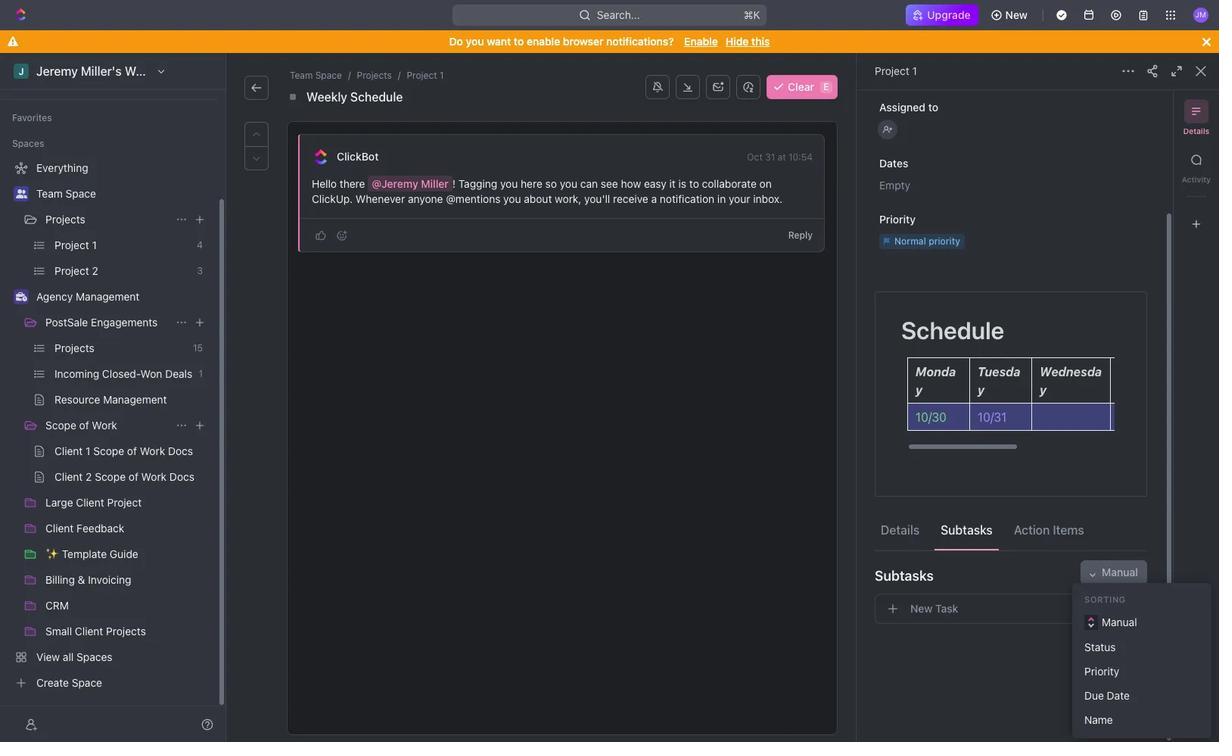 Task type: vqa. For each thing, say whether or not it's contained in the screenshot.
topmost New
yes



Task type: locate. For each thing, give the bounding box(es) containing it.
0 vertical spatial manual
[[1103, 566, 1139, 579]]

name
[[1085, 713, 1114, 726]]

2 vertical spatial to
[[690, 177, 700, 190]]

tuesda
[[978, 365, 1021, 379]]

1 horizontal spatial space
[[316, 70, 342, 81]]

projects down 'team space'
[[45, 213, 85, 226]]

status button
[[1079, 635, 1206, 660]]

project
[[875, 64, 910, 77], [407, 70, 437, 81]]

manual button
[[1079, 610, 1206, 635]]

0 horizontal spatial to
[[514, 35, 524, 48]]

management
[[76, 290, 140, 303]]

0 horizontal spatial schedule
[[351, 90, 403, 104]]

to right want
[[514, 35, 524, 48]]

0 horizontal spatial space
[[66, 187, 96, 200]]

can
[[581, 177, 598, 190]]

priority down status
[[1085, 665, 1120, 678]]

details left subtasks button on the right of the page
[[881, 523, 920, 537]]

0 vertical spatial new
[[1006, 8, 1028, 21]]

manual up sorting
[[1103, 566, 1139, 579]]

team for team space / projects / project 1
[[290, 70, 313, 81]]

0 horizontal spatial new
[[911, 602, 933, 615]]

space right user group icon on the top left of page
[[66, 187, 96, 200]]

0 vertical spatial schedule
[[351, 90, 403, 104]]

3 y from the left
[[1040, 383, 1047, 397]]

details up activity
[[1184, 126, 1210, 136]]

1 vertical spatial projects
[[45, 213, 85, 226]]

projects link up weekly schedule
[[354, 68, 395, 83]]

schedule
[[351, 90, 403, 104], [902, 316, 1005, 345]]

new
[[1006, 8, 1028, 21], [911, 602, 933, 615]]

project 1 link up assigned at the top
[[875, 64, 918, 77]]

projects inside 'sidebar' "navigation"
[[45, 213, 85, 226]]

subtasks for subtasks button on the right of the page
[[941, 523, 993, 537]]

project 1 link
[[875, 64, 918, 77], [404, 68, 447, 83]]

0 vertical spatial space
[[316, 70, 342, 81]]

1 horizontal spatial new
[[1006, 8, 1028, 21]]

new for new
[[1006, 8, 1028, 21]]

projects up weekly schedule
[[357, 70, 392, 81]]

you down "here"
[[504, 192, 521, 205]]

postsale engagements
[[45, 316, 158, 329]]

you'll
[[585, 192, 611, 205]]

schedule up monda
[[902, 316, 1005, 345]]

1 horizontal spatial y
[[978, 383, 985, 397]]

0 vertical spatial details
[[1184, 126, 1210, 136]]

1 horizontal spatial /
[[398, 70, 401, 81]]

see
[[601, 177, 619, 190]]

2 horizontal spatial to
[[929, 101, 939, 114]]

space for team space
[[66, 187, 96, 200]]

y inside 'wednesda y'
[[1040, 383, 1047, 397]]

is
[[679, 177, 687, 190]]

0 vertical spatial to
[[514, 35, 524, 48]]

1 vertical spatial space
[[66, 187, 96, 200]]

manual
[[1103, 566, 1139, 579], [1103, 616, 1138, 628]]

team right user group icon on the top left of page
[[36, 187, 63, 200]]

/ up weekly schedule
[[348, 70, 351, 81]]

wednesda
[[1040, 365, 1103, 379]]

2 horizontal spatial y
[[1040, 383, 1047, 397]]

monda
[[916, 365, 957, 379]]

⌘k
[[744, 8, 761, 21]]

1 horizontal spatial details
[[1184, 126, 1210, 136]]

0 vertical spatial priority
[[880, 213, 916, 226]]

at
[[778, 151, 787, 163]]

want
[[487, 35, 511, 48]]

priority button
[[1079, 660, 1206, 684]]

31
[[766, 151, 776, 163]]

details button
[[875, 516, 926, 543]]

1 horizontal spatial schedule
[[902, 316, 1005, 345]]

projects link down 'team space'
[[45, 207, 170, 232]]

0 vertical spatial subtasks
[[941, 523, 993, 537]]

1
[[913, 64, 918, 77], [440, 70, 444, 81]]

to right is
[[690, 177, 700, 190]]

tree
[[6, 156, 212, 695]]

to right assigned at the top
[[929, 101, 939, 114]]

space for team space / projects / project 1
[[316, 70, 342, 81]]

project 1 link up the 'weekly schedule' link
[[404, 68, 447, 83]]

scope of work link
[[45, 413, 170, 438]]

manual down sorting
[[1103, 616, 1138, 628]]

you
[[466, 35, 484, 48], [501, 177, 518, 190], [560, 177, 578, 190], [504, 192, 521, 205]]

priority down dates
[[880, 213, 916, 226]]

0 horizontal spatial project
[[407, 70, 437, 81]]

agency management
[[36, 290, 140, 303]]

project 1
[[875, 64, 918, 77]]

1 horizontal spatial team
[[290, 70, 313, 81]]

on
[[760, 177, 772, 190]]

upgrade link
[[907, 5, 979, 26]]

0 vertical spatial team
[[290, 70, 313, 81]]

tree containing team space
[[6, 156, 212, 695]]

0 horizontal spatial y
[[916, 383, 923, 397]]

1 horizontal spatial project 1 link
[[875, 64, 918, 77]]

tree inside 'sidebar' "navigation"
[[6, 156, 212, 695]]

y inside monda y
[[916, 383, 923, 397]]

space up weekly
[[316, 70, 342, 81]]

new button
[[985, 3, 1037, 27]]

to
[[514, 35, 524, 48], [929, 101, 939, 114], [690, 177, 700, 190]]

details inside task sidebar navigation tab list
[[1184, 126, 1210, 136]]

2 y from the left
[[978, 383, 985, 397]]

1 vertical spatial manual
[[1103, 616, 1138, 628]]

upgrade
[[928, 8, 971, 21]]

spaces
[[12, 138, 44, 149]]

1 vertical spatial subtasks
[[875, 568, 934, 583]]

team space link
[[287, 68, 345, 83], [36, 182, 209, 206]]

y inside tuesda y
[[978, 383, 985, 397]]

subtasks up subtasks dropdown button
[[941, 523, 993, 537]]

clickup.
[[312, 192, 353, 205]]

y down tuesda at the right
[[978, 383, 985, 397]]

2 manual from the top
[[1103, 616, 1138, 628]]

!
[[453, 177, 456, 190]]

scope
[[45, 419, 76, 432]]

1 horizontal spatial priority
[[1085, 665, 1120, 678]]

subtasks up new task at the right bottom
[[875, 568, 934, 583]]

y down wednesda
[[1040, 383, 1047, 397]]

10/30
[[916, 410, 947, 424]]

new right upgrade
[[1006, 8, 1028, 21]]

schedule down team space / projects / project 1
[[351, 90, 403, 104]]

subtasks
[[941, 523, 993, 537], [875, 568, 934, 583]]

0 horizontal spatial subtasks
[[875, 568, 934, 583]]

subtasks inside dropdown button
[[875, 568, 934, 583]]

new task
[[911, 602, 959, 615]]

projects
[[357, 70, 392, 81], [45, 213, 85, 226]]

1 vertical spatial projects link
[[45, 207, 170, 232]]

anyone
[[408, 192, 443, 205]]

action items
[[1015, 523, 1085, 537]]

0 vertical spatial team space link
[[287, 68, 345, 83]]

0 horizontal spatial projects
[[45, 213, 85, 226]]

manual inside button
[[1103, 616, 1138, 628]]

team inside tree
[[36, 187, 63, 200]]

sorting
[[1085, 594, 1127, 604]]

clear
[[788, 80, 815, 93]]

0 horizontal spatial projects link
[[45, 207, 170, 232]]

1 vertical spatial priority
[[1085, 665, 1120, 678]]

10/31
[[978, 410, 1007, 424]]

new left task
[[911, 602, 933, 615]]

priority
[[880, 213, 916, 226], [1085, 665, 1120, 678]]

subtasks for subtasks dropdown button
[[875, 568, 934, 583]]

details
[[1184, 126, 1210, 136], [881, 523, 920, 537]]

y down monda
[[916, 383, 923, 397]]

0 horizontal spatial /
[[348, 70, 351, 81]]

browser
[[563, 35, 604, 48]]

@mentions
[[446, 192, 501, 205]]

manual button
[[1081, 560, 1148, 585], [1081, 560, 1148, 585]]

1 horizontal spatial projects
[[357, 70, 392, 81]]

1 vertical spatial team
[[36, 187, 63, 200]]

0 horizontal spatial details
[[881, 523, 920, 537]]

team space / projects / project 1
[[290, 70, 444, 81]]

your
[[729, 192, 751, 205]]

wednesda y
[[1040, 365, 1103, 397]]

receive
[[613, 192, 649, 205]]

1 horizontal spatial to
[[690, 177, 700, 190]]

weekly schedule
[[307, 90, 403, 104]]

space inside tree
[[66, 187, 96, 200]]

1 horizontal spatial subtasks
[[941, 523, 993, 537]]

team for team space
[[36, 187, 63, 200]]

tuesda y
[[978, 365, 1021, 397]]

agency
[[36, 290, 73, 303]]

1 y from the left
[[916, 383, 923, 397]]

subtasks inside button
[[941, 523, 993, 537]]

0 horizontal spatial team
[[36, 187, 63, 200]]

1 vertical spatial team space link
[[36, 182, 209, 206]]

1 vertical spatial details
[[881, 523, 920, 537]]

projects link
[[354, 68, 395, 83], [45, 207, 170, 232]]

team up weekly
[[290, 70, 313, 81]]

notification
[[660, 192, 715, 205]]

details inside details button
[[881, 523, 920, 537]]

1 vertical spatial new
[[911, 602, 933, 615]]

date
[[1108, 689, 1131, 702]]

/ up the 'weekly schedule' link
[[398, 70, 401, 81]]

1 horizontal spatial projects link
[[354, 68, 395, 83]]



Task type: describe. For each thing, give the bounding box(es) containing it.
oct
[[748, 151, 763, 163]]

0 horizontal spatial 1
[[440, 70, 444, 81]]

favorites
[[12, 112, 52, 123]]

action
[[1015, 523, 1051, 537]]

subtasks button
[[935, 516, 999, 543]]

1 horizontal spatial team space link
[[287, 68, 345, 83]]

clickbot button
[[336, 150, 380, 164]]

1 vertical spatial to
[[929, 101, 939, 114]]

you up work,
[[560, 177, 578, 190]]

sidebar navigation
[[0, 53, 226, 742]]

here
[[521, 177, 543, 190]]

work,
[[555, 192, 582, 205]]

hide
[[726, 35, 749, 48]]

agency management link
[[36, 285, 209, 309]]

search...
[[597, 8, 641, 21]]

dates
[[880, 157, 909, 170]]

task sidebar navigation tab list
[[1181, 99, 1214, 236]]

clickbot
[[337, 150, 379, 163]]

there
[[340, 177, 365, 190]]

new for new task
[[911, 602, 933, 615]]

action items button
[[1009, 516, 1091, 543]]

weekly schedule link
[[304, 88, 406, 106]]

due date button
[[1079, 684, 1206, 708]]

easy
[[644, 177, 667, 190]]

y for tuesda y
[[978, 383, 985, 397]]

1 horizontal spatial 1
[[913, 64, 918, 77]]

hello
[[312, 177, 337, 190]]

postsale
[[45, 316, 88, 329]]

tagging
[[459, 177, 498, 190]]

weekly
[[307, 90, 348, 104]]

scope of work
[[45, 419, 117, 432]]

subtasks button
[[875, 557, 1148, 594]]

assigned
[[880, 101, 926, 114]]

you right do
[[466, 35, 484, 48]]

collaborate
[[702, 177, 757, 190]]

1 / from the left
[[348, 70, 351, 81]]

to inside ! tagging you here so you can see how easy it is to collaborate on clickup. whenever anyone @mentions you about work, you'll receive a notification in your inbox.
[[690, 177, 700, 190]]

0 vertical spatial projects link
[[354, 68, 395, 83]]

this
[[752, 35, 770, 48]]

1 manual from the top
[[1103, 566, 1139, 579]]

activity
[[1183, 175, 1212, 184]]

oct 31 at 10:54
[[748, 151, 813, 163]]

notifications?
[[607, 35, 674, 48]]

whenever
[[356, 192, 405, 205]]

business time image
[[16, 292, 27, 301]]

2 / from the left
[[398, 70, 401, 81]]

favorites button
[[6, 109, 58, 127]]

name button
[[1079, 708, 1206, 732]]

assigned to
[[880, 101, 939, 114]]

new task button
[[875, 594, 1148, 624]]

y for monda y
[[916, 383, 923, 397]]

! tagging you here so you can see how easy it is to collaborate on clickup. whenever anyone @mentions you about work, you'll receive a notification in your inbox.
[[312, 177, 783, 205]]

reply
[[789, 229, 813, 241]]

it
[[670, 177, 676, 190]]

0 horizontal spatial project 1 link
[[404, 68, 447, 83]]

postsale engagements link
[[45, 310, 170, 335]]

10:54
[[789, 151, 813, 163]]

about
[[524, 192, 552, 205]]

user group image
[[16, 189, 27, 198]]

due
[[1085, 689, 1105, 702]]

y for wednesda y
[[1040, 383, 1047, 397]]

inbox.
[[754, 192, 783, 205]]

1 horizontal spatial project
[[875, 64, 910, 77]]

status
[[1085, 641, 1117, 653]]

task
[[936, 602, 959, 615]]

enable
[[685, 35, 718, 48]]

1 vertical spatial schedule
[[902, 316, 1005, 345]]

do you want to enable browser notifications? enable hide this
[[449, 35, 770, 48]]

0 horizontal spatial team space link
[[36, 182, 209, 206]]

hello there
[[312, 177, 368, 190]]

0 horizontal spatial priority
[[880, 213, 916, 226]]

how
[[621, 177, 642, 190]]

team space
[[36, 187, 96, 200]]

reply button
[[783, 226, 819, 245]]

of
[[79, 419, 89, 432]]

you left "here"
[[501, 177, 518, 190]]

due date
[[1085, 689, 1131, 702]]

so
[[546, 177, 557, 190]]

priority inside button
[[1085, 665, 1120, 678]]

in
[[718, 192, 726, 205]]

e
[[824, 81, 830, 92]]

work
[[92, 419, 117, 432]]

engagements
[[91, 316, 158, 329]]

do
[[449, 35, 463, 48]]

monda y
[[916, 365, 957, 397]]

0 vertical spatial projects
[[357, 70, 392, 81]]



